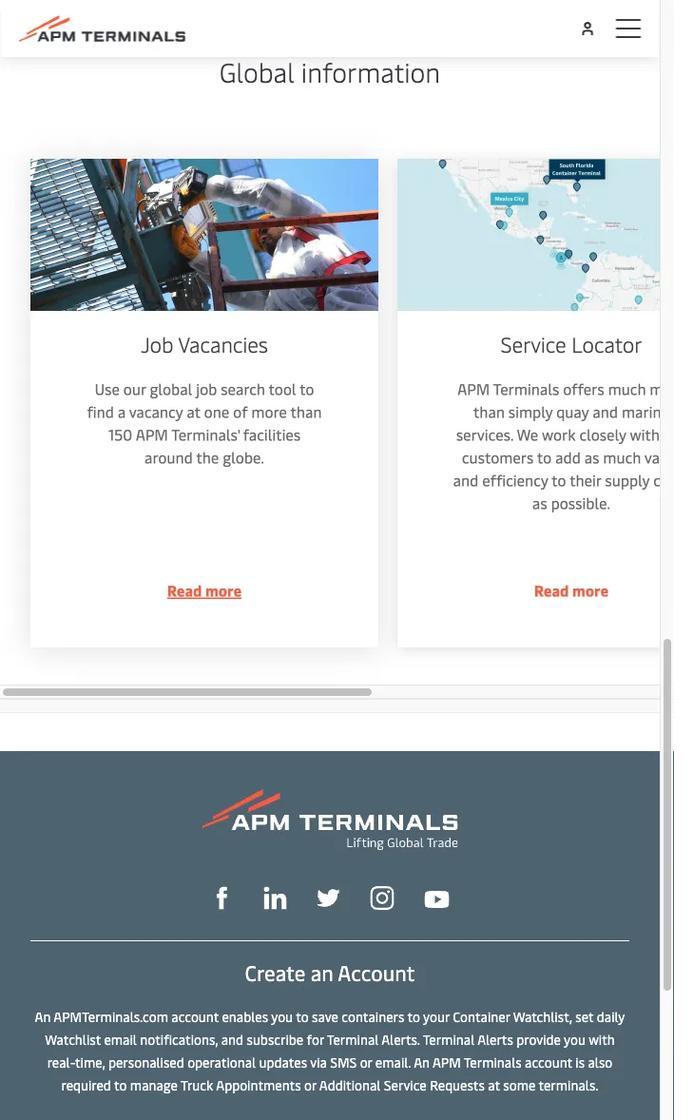Task type: vqa. For each thing, say whether or not it's contained in the screenshot.
REQUIREMENTS
no



Task type: locate. For each thing, give the bounding box(es) containing it.
you
[[271, 1008, 293, 1026], [564, 1031, 586, 1049]]

youtube image
[[425, 891, 449, 908]]

fill 44 link
[[317, 885, 340, 910]]

an
[[35, 1008, 51, 1026], [414, 1053, 430, 1071]]

or right sms
[[360, 1053, 372, 1071]]

1 vertical spatial terminals
[[464, 1053, 522, 1071]]

terminals
[[493, 379, 560, 399], [464, 1053, 522, 1071]]

0 horizontal spatial an
[[35, 1008, 51, 1026]]

search
[[221, 379, 265, 399]]

you up subscribe
[[271, 1008, 293, 1026]]

to left the manage on the left bottom of the page
[[114, 1076, 127, 1094]]

1 vertical spatial or
[[304, 1076, 317, 1094]]

1 vertical spatial you
[[564, 1031, 586, 1049]]

account down the provide
[[525, 1053, 573, 1071]]

0 horizontal spatial service
[[384, 1076, 427, 1094]]

vacancy
[[129, 401, 183, 422]]

for
[[307, 1031, 324, 1049]]

instagram image
[[370, 886, 394, 910]]

find
[[87, 401, 114, 422]]

2 read from the left
[[534, 580, 569, 601]]

much
[[608, 379, 646, 399]]

is
[[576, 1053, 585, 1071]]

0 horizontal spatial read
[[167, 580, 202, 601]]

to left save
[[296, 1008, 309, 1026]]

containers
[[342, 1008, 405, 1026]]

you up is
[[564, 1031, 586, 1049]]

find services offered by apm terminals globally image
[[398, 159, 674, 311]]

1 terminal from the left
[[327, 1031, 379, 1049]]

notifications,
[[140, 1031, 218, 1049]]

1 vertical spatial at
[[488, 1076, 500, 1094]]

enables
[[222, 1008, 268, 1026]]

apm
[[458, 379, 490, 399], [136, 424, 168, 445], [433, 1053, 461, 1071]]

1 horizontal spatial read
[[534, 580, 569, 601]]

1 horizontal spatial more
[[252, 401, 287, 422]]

terminal up sms
[[327, 1031, 379, 1049]]

to left your
[[408, 1008, 420, 1026]]

more
[[252, 401, 287, 422], [205, 580, 242, 601], [573, 580, 609, 601]]

job vacancies
[[141, 330, 268, 358]]

1 vertical spatial an
[[414, 1053, 430, 1071]]

0 vertical spatial apm
[[458, 379, 490, 399]]

1 horizontal spatial read more
[[534, 580, 609, 601]]

truck
[[181, 1076, 213, 1094]]

and
[[221, 1031, 244, 1049]]

some
[[504, 1076, 536, 1094]]

facilities
[[243, 424, 301, 445]]

0 horizontal spatial terminal
[[327, 1031, 379, 1049]]

apm inside an apmterminals.com account enables you to save containers to your container watchlist, set daily watchlist email notifications, and subscribe for terminal alerts. terminal alerts provide you with real-time, personalised operational updates via sms or email. an apm terminals account is also required to manage truck appointments or additional service requests at some terminals.
[[433, 1053, 461, 1071]]

also
[[588, 1053, 613, 1071]]

1 horizontal spatial or
[[360, 1053, 372, 1071]]

or down via
[[304, 1076, 317, 1094]]

service down "email."
[[384, 1076, 427, 1094]]

read
[[167, 580, 202, 601], [534, 580, 569, 601]]

updates
[[259, 1053, 307, 1071]]

terminals down "alerts"
[[464, 1053, 522, 1071]]

time,
[[75, 1053, 105, 1071]]

real-
[[47, 1053, 75, 1071]]

account up notifications, on the bottom left of the page
[[171, 1008, 219, 1026]]

at
[[187, 401, 200, 422], [488, 1076, 500, 1094]]

use
[[95, 379, 120, 399]]

create an account
[[245, 959, 415, 987]]

0 horizontal spatial account
[[171, 1008, 219, 1026]]

to
[[300, 379, 314, 399], [296, 1008, 309, 1026], [408, 1008, 420, 1026], [114, 1076, 127, 1094]]

0 vertical spatial account
[[171, 1008, 219, 1026]]

an right "email."
[[414, 1053, 430, 1071]]

appointments
[[216, 1076, 301, 1094]]

to inside use our global job search tool to find a vacancy at one of  more than 150 apm terminals' facilities around the globe.
[[300, 379, 314, 399]]

locator
[[572, 330, 643, 358]]

terminal down your
[[423, 1031, 475, 1049]]

0 vertical spatial or
[[360, 1053, 372, 1071]]

global information
[[220, 53, 441, 89]]

read for job
[[167, 580, 202, 601]]

terminals'
[[171, 424, 239, 445]]

your
[[423, 1008, 450, 1026]]

facebook image
[[211, 887, 234, 910]]

provide
[[517, 1031, 561, 1049]]

at inside an apmterminals.com account enables you to save containers to your container watchlist, set daily watchlist email notifications, and subscribe for terminal alerts. terminal alerts provide you with real-time, personalised operational updates via sms or email. an apm terminals account is also required to manage truck appointments or additional service requests at some terminals.
[[488, 1076, 500, 1094]]

account
[[171, 1008, 219, 1026], [525, 1053, 573, 1071]]

service
[[501, 330, 567, 358], [384, 1076, 427, 1094]]

an apmterminals.com account enables you to save containers to your container watchlist, set daily watchlist email notifications, and subscribe for terminal alerts. terminal alerts provide you with real-time, personalised operational updates via sms or email. an apm terminals account is also required to manage truck appointments or additional service requests at some terminals.
[[35, 1008, 625, 1094]]

apm inside 'apm terminals offers much mor'
[[458, 379, 490, 399]]

0 horizontal spatial read more
[[167, 580, 242, 601]]

0 horizontal spatial at
[[187, 401, 200, 422]]

1 read from the left
[[167, 580, 202, 601]]

2 read more from the left
[[534, 580, 609, 601]]

1 horizontal spatial service
[[501, 330, 567, 358]]

1 horizontal spatial terminal
[[423, 1031, 475, 1049]]

1 read more from the left
[[167, 580, 242, 601]]

0 vertical spatial terminals
[[493, 379, 560, 399]]

1 horizontal spatial you
[[564, 1031, 586, 1049]]

save
[[312, 1008, 339, 1026]]

the
[[196, 447, 219, 468]]

terminal
[[327, 1031, 379, 1049], [423, 1031, 475, 1049]]

apmterminals.com
[[54, 1008, 168, 1026]]

terminals left the offers
[[493, 379, 560, 399]]

read more for locator
[[534, 580, 609, 601]]

service up the offers
[[501, 330, 567, 358]]

more for service locator
[[573, 580, 609, 601]]

personalised
[[108, 1053, 184, 1071]]

an up watchlist
[[35, 1008, 51, 1026]]

at left some
[[488, 1076, 500, 1094]]

0 vertical spatial you
[[271, 1008, 293, 1026]]

terminals inside 'apm terminals offers much mor'
[[493, 379, 560, 399]]

2 vertical spatial apm
[[433, 1053, 461, 1071]]

linkedin image
[[264, 887, 287, 910]]

twitter image
[[317, 887, 340, 910]]

read more
[[167, 580, 242, 601], [534, 580, 609, 601]]

mor
[[650, 379, 674, 399]]

or
[[360, 1053, 372, 1071], [304, 1076, 317, 1094]]

to up than
[[300, 379, 314, 399]]

linkedin__x28_alt_x29__3_ link
[[264, 885, 287, 910]]

1 vertical spatial apm
[[136, 424, 168, 445]]

0 horizontal spatial more
[[205, 580, 242, 601]]

more inside use our global job search tool to find a vacancy at one of  more than 150 apm terminals' facilities around the globe.
[[252, 401, 287, 422]]

1 horizontal spatial at
[[488, 1076, 500, 1094]]

0 vertical spatial at
[[187, 401, 200, 422]]

via
[[310, 1053, 327, 1071]]

globe.
[[223, 447, 264, 468]]

container
[[453, 1008, 510, 1026]]

alerts.
[[382, 1031, 420, 1049]]

0 horizontal spatial you
[[271, 1008, 293, 1026]]

0 vertical spatial an
[[35, 1008, 51, 1026]]

required
[[61, 1076, 111, 1094]]

150
[[108, 424, 132, 445]]

at left one at the top of the page
[[187, 401, 200, 422]]

2 horizontal spatial more
[[573, 580, 609, 601]]

1 vertical spatial account
[[525, 1053, 573, 1071]]

job
[[141, 330, 174, 358]]

1 vertical spatial service
[[384, 1076, 427, 1094]]



Task type: describe. For each thing, give the bounding box(es) containing it.
service locator
[[501, 330, 643, 358]]

than
[[291, 401, 322, 422]]

sms
[[330, 1053, 357, 1071]]

create
[[245, 959, 306, 987]]

requests
[[430, 1076, 485, 1094]]

more for job vacancies
[[205, 580, 242, 601]]

apm terminals offers much mor
[[453, 379, 674, 513]]

around
[[145, 447, 193, 468]]

our
[[123, 379, 146, 399]]

of
[[233, 401, 248, 422]]

account
[[338, 959, 415, 987]]

shape link
[[211, 885, 234, 910]]

operational
[[188, 1053, 256, 1071]]

1 horizontal spatial account
[[525, 1053, 573, 1071]]

tool
[[269, 379, 296, 399]]

a
[[118, 401, 126, 422]]

one
[[204, 401, 229, 422]]

2 terminal from the left
[[423, 1031, 475, 1049]]

read more for vacancies
[[167, 580, 242, 601]]

you tube link
[[425, 886, 449, 909]]

manage
[[130, 1076, 178, 1094]]

additional
[[319, 1076, 381, 1094]]

global
[[150, 379, 192, 399]]

terminals.
[[539, 1076, 599, 1094]]

watchlist
[[45, 1031, 101, 1049]]

use our global job search tool to find a vacancy at one of  more than 150 apm terminals' facilities around the globe.
[[87, 379, 322, 468]]

global
[[220, 53, 295, 89]]

vacancies
[[178, 330, 268, 358]]

0 vertical spatial service
[[501, 330, 567, 358]]

at inside use our global job search tool to find a vacancy at one of  more than 150 apm terminals' facilities around the globe.
[[187, 401, 200, 422]]

information
[[301, 53, 441, 89]]

subscribe
[[247, 1031, 304, 1049]]

service inside an apmterminals.com account enables you to save containers to your container watchlist, set daily watchlist email notifications, and subscribe for terminal alerts. terminal alerts provide you with real-time, personalised operational updates via sms or email. an apm terminals account is also required to manage truck appointments or additional service requests at some terminals.
[[384, 1076, 427, 1094]]

daily
[[597, 1008, 625, 1026]]

instagram link
[[370, 885, 394, 910]]

with
[[589, 1031, 615, 1049]]

watchlist,
[[513, 1008, 572, 1026]]

0 horizontal spatial or
[[304, 1076, 317, 1094]]

team building event at apm terminals image
[[30, 159, 379, 311]]

1 horizontal spatial an
[[414, 1053, 430, 1071]]

alerts
[[478, 1031, 514, 1049]]

job
[[196, 379, 217, 399]]

terminals inside an apmterminals.com account enables you to save containers to your container watchlist, set daily watchlist email notifications, and subscribe for terminal alerts. terminal alerts provide you with real-time, personalised operational updates via sms or email. an apm terminals account is also required to manage truck appointments or additional service requests at some terminals.
[[464, 1053, 522, 1071]]

email
[[104, 1031, 137, 1049]]

apm inside use our global job search tool to find a vacancy at one of  more than 150 apm terminals' facilities around the globe.
[[136, 424, 168, 445]]

offers
[[563, 379, 605, 399]]

set
[[576, 1008, 594, 1026]]

email.
[[376, 1053, 411, 1071]]

apmt footer logo image
[[202, 790, 458, 850]]

an
[[311, 959, 334, 987]]

read for service
[[534, 580, 569, 601]]



